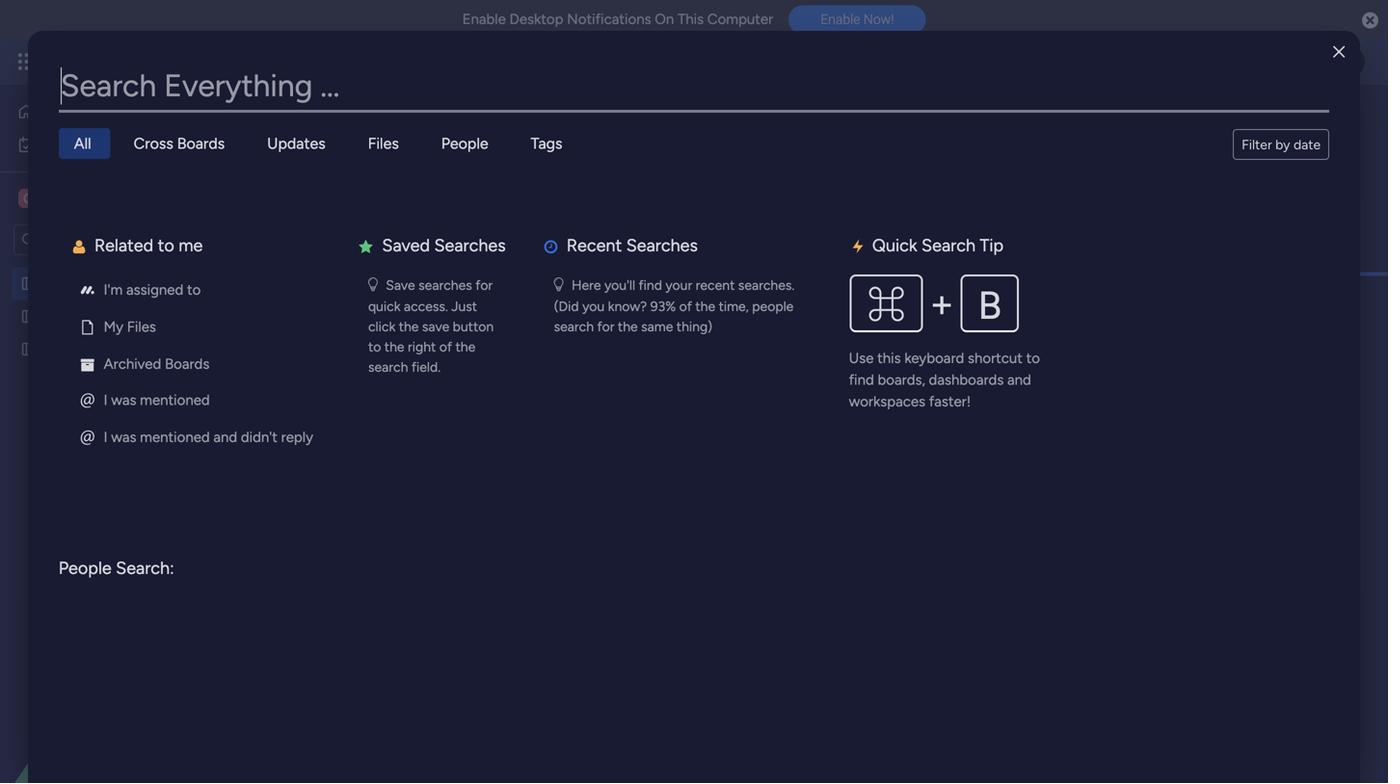 Task type: describe. For each thing, give the bounding box(es) containing it.
search inside "here you'll find your recent searches. (did you know? 93% of the time, people search for the same thing)"
[[554, 318, 594, 335]]

keyboard
[[905, 350, 964, 367]]

use this keyboard shortcut to find boards, dashboards and workspaces faster!
[[849, 350, 1040, 411]]

1 vertical spatial and
[[213, 429, 237, 446]]

+
[[930, 280, 954, 327]]

activity
[[1134, 113, 1181, 130]]

filter by date
[[1242, 136, 1321, 153]]

you
[[582, 298, 605, 315]]

of inside save searches for quick access. just click the save button to the right of the search field.
[[439, 339, 452, 355]]

website
[[45, 341, 95, 358]]

monday work management
[[86, 51, 300, 72]]

my work
[[44, 136, 96, 153]]

my for my work
[[44, 136, 63, 153]]

2024
[[390, 347, 423, 363]]

all
[[74, 134, 91, 153]]

search inside save searches for quick access. just click the save button to the right of the search field.
[[368, 359, 408, 375]]

archived boards
[[100, 356, 210, 373]]

searches for saved searches
[[434, 235, 506, 256]]

lottie animation image
[[0, 589, 246, 784]]

here you'll find your recent searches. (did you know? 93% of the time, people search for the same thing)
[[554, 277, 795, 335]]

93%
[[650, 298, 676, 315]]

find inside "here you'll find your recent searches. (did you know? 93% of the time, people search for the same thing)"
[[639, 277, 662, 293]]

all link
[[59, 128, 111, 159]]

new
[[300, 232, 328, 248]]

me
[[179, 235, 203, 256]]

searches.
[[738, 277, 795, 293]]

right
[[408, 339, 436, 355]]

invite / 1 button
[[1225, 106, 1321, 137]]

monday
[[86, 51, 152, 72]]

package
[[430, 146, 481, 162]]

filter by date button
[[1233, 129, 1330, 160]]

files link
[[353, 128, 418, 159]]

Search Everything ... field
[[59, 62, 1330, 110]]

enable for enable desktop notifications on this computer
[[462, 11, 506, 28]]

search
[[922, 235, 976, 256]]

the down click
[[384, 339, 404, 355]]

⌘
[[867, 282, 906, 329]]

button
[[453, 318, 494, 335]]

notifications
[[567, 11, 651, 28]]

the up thing)
[[695, 298, 715, 315]]

you'll
[[604, 277, 635, 293]]

2 vertical spatial management
[[122, 276, 202, 292]]

my files
[[100, 318, 156, 336]]

today button
[[604, 299, 658, 332]]

w11   11 - 17
[[811, 380, 861, 393]]

shortcut
[[968, 350, 1023, 367]]

v2 bolt switch full image
[[853, 238, 863, 256]]

just
[[451, 298, 477, 315]]

0 vertical spatial files
[[368, 134, 399, 153]]

creative requests
[[45, 309, 152, 325]]

find inside use this keyboard shortcut to find boards, dashboards and workspaces faster!
[[849, 371, 874, 389]]

creative
[[45, 309, 96, 325]]

assigned
[[126, 281, 183, 299]]

more dots image
[[777, 309, 791, 323]]

asset inside button
[[331, 232, 363, 248]]

Digital asset management (DAM) field
[[288, 100, 809, 143]]

archive image
[[80, 358, 95, 373]]

of inside button
[[484, 146, 497, 162]]

recent
[[567, 235, 622, 256]]

i was mentioned link
[[63, 385, 330, 417]]

add to favorites image
[[850, 111, 870, 131]]

17
[[851, 380, 861, 393]]

i was mentioned
[[100, 392, 210, 409]]

people for people
[[441, 134, 488, 153]]

1 horizontal spatial digital asset management (dam)
[[293, 100, 804, 143]]

about
[[366, 146, 402, 162]]

work for monday
[[156, 51, 190, 72]]

was for i was mentioned
[[111, 392, 136, 409]]

1
[[1307, 113, 1312, 130]]

recent searches
[[562, 235, 698, 256]]

0 vertical spatial management
[[194, 51, 300, 72]]

the down button
[[456, 339, 476, 355]]

home option
[[12, 96, 234, 127]]

boards for cross boards
[[177, 134, 225, 153]]

dapulse mention image for i was mentioned and didn't reply
[[80, 428, 95, 450]]

weeks
[[676, 308, 716, 324]]

updates
[[267, 134, 326, 153]]

saved searches
[[378, 235, 506, 256]]

invite
[[1261, 113, 1295, 130]]

updates link
[[252, 128, 345, 159]]

on
[[655, 11, 674, 28]]

activity button
[[1126, 106, 1218, 137]]

0 horizontal spatial files
[[127, 318, 156, 336]]

people link
[[426, 128, 508, 159]]

more
[[332, 146, 363, 162]]

public board image for website homepage redesign
[[20, 340, 39, 359]]

Chart field
[[859, 303, 919, 328]]

enable now!
[[821, 11, 894, 27]]

people
[[752, 298, 794, 315]]

boards for archived boards
[[165, 356, 210, 373]]

use
[[849, 350, 874, 367]]

tags link
[[515, 128, 582, 159]]

i was mentioned and didn't reply
[[100, 429, 313, 446]]

the down "know?"
[[618, 318, 638, 335]]

list box containing digital asset management (dam)
[[0, 264, 246, 626]]

click
[[368, 318, 396, 335]]

2 horizontal spatial asset
[[397, 100, 479, 143]]

dapulse mention image for i was mentioned
[[80, 391, 95, 412]]

save searches for quick access. just click the save button to the right of the search field.
[[368, 277, 494, 375]]

my work option
[[12, 129, 234, 160]]

add widget button
[[412, 225, 526, 255]]

tip
[[980, 235, 1004, 256]]

saved
[[382, 235, 430, 256]]

mentioned for i was mentioned and didn't reply
[[140, 429, 210, 446]]

work for my
[[66, 136, 96, 153]]

home
[[42, 104, 79, 120]]

mentioned for i was mentioned
[[140, 392, 210, 409]]

close image
[[1333, 45, 1345, 59]]

save
[[386, 277, 415, 293]]

quick
[[368, 298, 401, 315]]

(dam) inside list box
[[205, 276, 244, 292]]

related to me
[[90, 235, 203, 256]]

workspaces
[[849, 393, 926, 411]]

1 vertical spatial management
[[486, 100, 698, 143]]

i was mentioned and didn't reply link
[[63, 422, 330, 454]]

learn more about this package of templates here: https://youtu.be/9x6_kyyrn_e
[[295, 146, 783, 162]]

related
[[94, 235, 153, 256]]



Task type: locate. For each thing, give the bounding box(es) containing it.
i'm assigned to link
[[63, 275, 330, 307]]

add
[[447, 232, 472, 248]]

show board description image
[[818, 112, 841, 131]]

field.
[[412, 359, 441, 375]]

person button
[[627, 225, 711, 256]]

angle down image
[[380, 233, 390, 248]]

digital asset management (dam)
[[293, 100, 804, 143], [45, 276, 244, 292]]

0 vertical spatial mentioned
[[140, 392, 210, 409]]

didn't
[[241, 429, 278, 446]]

and inside use this keyboard shortcut to find boards, dashboards and workspaces faster!
[[1007, 371, 1031, 389]]

mentioned down the i was mentioned
[[140, 429, 210, 446]]

mentioned inside the i was mentioned link
[[140, 392, 210, 409]]

-
[[844, 380, 848, 393]]

0 horizontal spatial asset
[[87, 276, 119, 292]]

quick
[[872, 235, 917, 256]]

1 horizontal spatial and
[[1007, 371, 1031, 389]]

for inside save searches for quick access. just click the save button to the right of the search field.
[[475, 277, 493, 293]]

1 vertical spatial digital
[[45, 276, 84, 292]]

0 vertical spatial digital asset management (dam)
[[293, 100, 804, 143]]

asset inside list box
[[87, 276, 119, 292]]

dapulse mention image inside i was mentioned and didn't reply link
[[80, 428, 95, 450]]

requests
[[100, 309, 152, 325]]

0 vertical spatial was
[[111, 392, 136, 409]]

cross boards link
[[118, 128, 244, 159]]

and down the shortcut
[[1007, 371, 1031, 389]]

for down you on the left top of page
[[597, 318, 615, 335]]

1 horizontal spatial search
[[554, 318, 594, 335]]

0 horizontal spatial my
[[44, 136, 63, 153]]

reply
[[281, 429, 313, 446]]

1 i from the top
[[104, 392, 108, 409]]

tags
[[531, 134, 563, 153]]

your
[[666, 277, 692, 293]]

this right about
[[405, 146, 427, 162]]

same
[[641, 318, 673, 335]]

0 vertical spatial dapulse mention image
[[80, 391, 95, 412]]

public board image for creative requests
[[20, 308, 39, 326]]

i'm assigned to
[[100, 281, 201, 299]]

2 vertical spatial of
[[439, 339, 452, 355]]

was down the i was mentioned
[[111, 429, 136, 446]]

enable left desktop
[[462, 11, 506, 28]]

faster!
[[929, 393, 971, 411]]

0 vertical spatial digital
[[293, 100, 389, 143]]

people for people search:
[[59, 558, 112, 579]]

list box
[[0, 264, 246, 626]]

1 horizontal spatial this
[[877, 350, 901, 367]]

invite / 1
[[1261, 113, 1312, 130]]

this inside button
[[405, 146, 427, 162]]

dashboards
[[929, 371, 1004, 389]]

1 vertical spatial this
[[877, 350, 901, 367]]

boards,
[[878, 371, 925, 389]]

1 vertical spatial my
[[104, 318, 123, 336]]

my left all
[[44, 136, 63, 153]]

11
[[832, 380, 841, 393]]

1 vertical spatial work
[[66, 136, 96, 153]]

c button
[[13, 182, 188, 215]]

0 vertical spatial of
[[484, 146, 497, 162]]

was down archived
[[111, 392, 136, 409]]

0 horizontal spatial searches
[[434, 235, 506, 256]]

(dam)
[[706, 100, 804, 143], [205, 276, 244, 292]]

of right package
[[484, 146, 497, 162]]

of inside "here you'll find your recent searches. (did you know? 93% of the time, people search for the same thing)"
[[679, 298, 692, 315]]

add widget
[[447, 232, 517, 248]]

dapulse close image
[[1362, 11, 1379, 31]]

search:
[[116, 558, 174, 579]]

of
[[484, 146, 497, 162], [679, 298, 692, 315], [439, 339, 452, 355]]

1 horizontal spatial files
[[368, 134, 399, 153]]

here:
[[564, 146, 594, 162]]

digital asset management (dam) up requests at the left
[[45, 276, 244, 292]]

2 searches from the left
[[626, 235, 698, 256]]

b
[[978, 282, 1002, 329]]

i for i was mentioned and didn't reply
[[104, 429, 108, 446]]

asset up package
[[397, 100, 479, 143]]

0 vertical spatial asset
[[397, 100, 479, 143]]

asset
[[397, 100, 479, 143], [331, 232, 363, 248], [87, 276, 119, 292]]

digital up the creative
[[45, 276, 84, 292]]

0 vertical spatial boards
[[177, 134, 225, 153]]

management down related to me
[[122, 276, 202, 292]]

lottie animation element
[[0, 589, 246, 784]]

new asset
[[300, 232, 363, 248]]

1 vertical spatial people
[[59, 558, 112, 579]]

templates
[[500, 146, 561, 162]]

by
[[1276, 136, 1290, 153]]

today
[[613, 308, 649, 324]]

0 vertical spatial public board image
[[20, 308, 39, 326]]

i down archived
[[104, 392, 108, 409]]

w11
[[811, 380, 830, 393]]

boards down my files link
[[165, 356, 210, 373]]

1 searches from the left
[[434, 235, 506, 256]]

2 mentioned from the top
[[140, 429, 210, 446]]

dapulse favorite image
[[359, 238, 373, 256]]

0 horizontal spatial for
[[475, 277, 493, 293]]

my files link
[[63, 312, 330, 344]]

1 horizontal spatial for
[[597, 318, 615, 335]]

digital inside list box
[[45, 276, 84, 292]]

to inside use this keyboard shortcut to find boards, dashboards and workspaces faster!
[[1026, 350, 1040, 367]]

mentioned down "archived boards"
[[140, 392, 210, 409]]

0 horizontal spatial of
[[439, 339, 452, 355]]

was inside i was mentioned and didn't reply link
[[111, 429, 136, 446]]

my inside option
[[44, 136, 63, 153]]

for up just
[[475, 277, 493, 293]]

my for my files
[[104, 318, 123, 336]]

was inside the i was mentioned link
[[111, 392, 136, 409]]

0 horizontal spatial work
[[66, 136, 96, 153]]

(dam) up the https://youtu.be/9x6_kyyrn_e
[[706, 100, 804, 143]]

1 vertical spatial find
[[849, 371, 874, 389]]

my work link
[[12, 129, 234, 160]]

mentioned inside i was mentioned and didn't reply link
[[140, 429, 210, 446]]

was for i was mentioned and didn't reply
[[111, 429, 136, 446]]

people left templates
[[441, 134, 488, 153]]

now!
[[864, 11, 894, 27]]

workload
[[320, 303, 405, 328]]

filter
[[1242, 136, 1272, 153]]

2 horizontal spatial of
[[679, 298, 692, 315]]

digital
[[293, 100, 389, 143], [45, 276, 84, 292]]

user image
[[73, 240, 85, 255]]

0 horizontal spatial enable
[[462, 11, 506, 28]]

1 horizontal spatial searches
[[626, 235, 698, 256]]

digital asset management (dam) inside list box
[[45, 276, 244, 292]]

1 public board image from the top
[[20, 308, 39, 326]]

widget
[[475, 232, 517, 248]]

february
[[331, 347, 387, 363]]

1 horizontal spatial (dam)
[[706, 100, 804, 143]]

to up my files link
[[187, 281, 201, 299]]

files right more
[[368, 134, 399, 153]]

dapulse bulb image
[[554, 276, 564, 294]]

0 vertical spatial find
[[639, 277, 662, 293]]

0 vertical spatial (dam)
[[706, 100, 804, 143]]

chart
[[864, 303, 914, 328]]

1 enable from the left
[[462, 11, 506, 28]]

computer
[[707, 11, 773, 28]]

1 vertical spatial of
[[679, 298, 692, 315]]

learn
[[295, 146, 328, 162]]

1 horizontal spatial asset
[[331, 232, 363, 248]]

management up here: at the left top of the page
[[486, 100, 698, 143]]

None field
[[59, 62, 1330, 110]]

public board image
[[20, 308, 39, 326], [20, 340, 39, 359]]

enable left now!
[[821, 11, 860, 27]]

work down home
[[66, 136, 96, 153]]

1 horizontal spatial work
[[156, 51, 190, 72]]

Search field
[[559, 227, 616, 254]]

this inside use this keyboard shortcut to find boards, dashboards and workspaces faster!
[[877, 350, 901, 367]]

website homepage redesign
[[45, 341, 218, 358]]

save
[[422, 318, 449, 335]]

dapulse bulb image
[[368, 276, 378, 294]]

learn more about this package of templates here: https://youtu.be/9x6_kyyrn_e button
[[292, 143, 853, 166]]

people left search:
[[59, 558, 112, 579]]

boards inside archived boards link
[[165, 356, 210, 373]]

2 enable from the left
[[821, 11, 860, 27]]

1 vertical spatial public board image
[[20, 340, 39, 359]]

0 horizontal spatial this
[[405, 146, 427, 162]]

public board image left website at left top
[[20, 340, 39, 359]]

0 vertical spatial and
[[1007, 371, 1031, 389]]

select product image
[[17, 52, 37, 71]]

enable for enable now!
[[821, 11, 860, 27]]

management
[[194, 51, 300, 72], [486, 100, 698, 143], [122, 276, 202, 292]]

people search:
[[59, 558, 174, 579]]

this
[[678, 11, 704, 28]]

1 vertical spatial i
[[104, 429, 108, 446]]

to inside save searches for quick access. just click the save button to the right of the search field.
[[368, 339, 381, 355]]

person
[[658, 232, 699, 248]]

1 horizontal spatial of
[[484, 146, 497, 162]]

1 horizontal spatial digital
[[293, 100, 389, 143]]

find up the 93%
[[639, 277, 662, 293]]

work right monday
[[156, 51, 190, 72]]

people inside "link"
[[441, 134, 488, 153]]

home link
[[12, 96, 234, 127]]

0 vertical spatial for
[[475, 277, 493, 293]]

enable desktop notifications on this computer
[[462, 11, 773, 28]]

search left field. at top left
[[368, 359, 408, 375]]

1 was from the top
[[111, 392, 136, 409]]

management up updates
[[194, 51, 300, 72]]

0 vertical spatial people
[[441, 134, 488, 153]]

1 mentioned from the top
[[140, 392, 210, 409]]

2 public board image from the top
[[20, 340, 39, 359]]

john smith image
[[1334, 46, 1365, 77]]

i'm
[[104, 281, 123, 299]]

boards inside cross boards link
[[177, 134, 225, 153]]

enable now! button
[[789, 5, 926, 34]]

my right dapulse doc 'icon'
[[104, 318, 123, 336]]

1 vertical spatial for
[[597, 318, 615, 335]]

search down (did
[[554, 318, 594, 335]]

0 vertical spatial my
[[44, 136, 63, 153]]

dapulse mention image
[[80, 391, 95, 412], [80, 428, 95, 450]]

workspace image
[[18, 188, 38, 209]]

1 horizontal spatial find
[[849, 371, 874, 389]]

to left me
[[158, 235, 174, 256]]

1 vertical spatial was
[[111, 429, 136, 446]]

this
[[405, 146, 427, 162], [877, 350, 901, 367]]

Workload field
[[315, 303, 410, 328]]

1 vertical spatial asset
[[331, 232, 363, 248]]

option
[[0, 267, 246, 270]]

0 horizontal spatial search
[[368, 359, 408, 375]]

0 horizontal spatial digital asset management (dam)
[[45, 276, 244, 292]]

of down save at the top of the page
[[439, 339, 452, 355]]

1 vertical spatial boards
[[165, 356, 210, 373]]

the up right
[[399, 318, 419, 335]]

public board image down public board image
[[20, 308, 39, 326]]

1 vertical spatial dapulse mention image
[[80, 428, 95, 450]]

(dam) up my files link
[[205, 276, 244, 292]]

Search in workspace field
[[40, 229, 161, 251]]

0 horizontal spatial digital
[[45, 276, 84, 292]]

february 2024
[[331, 347, 423, 363]]

0 horizontal spatial find
[[639, 277, 662, 293]]

of up thing)
[[679, 298, 692, 315]]

0 horizontal spatial and
[[213, 429, 237, 446]]

thing)
[[677, 318, 713, 335]]

1 vertical spatial files
[[127, 318, 156, 336]]

dapulse mention image inside the i was mentioned link
[[80, 391, 95, 412]]

this up boards,
[[877, 350, 901, 367]]

1 dapulse mention image from the top
[[80, 391, 95, 412]]

mentioned
[[140, 392, 210, 409], [140, 429, 210, 446]]

asset right the new in the top left of the page
[[331, 232, 363, 248]]

was
[[111, 392, 136, 409], [111, 429, 136, 446]]

enable inside button
[[821, 11, 860, 27]]

digital up more
[[293, 100, 389, 143]]

files
[[368, 134, 399, 153], [127, 318, 156, 336]]

know?
[[608, 298, 647, 315]]

v2 search image
[[544, 229, 559, 251]]

i down the i was mentioned
[[104, 429, 108, 446]]

dapulse doc image
[[80, 317, 95, 339]]

2 vertical spatial asset
[[87, 276, 119, 292]]

0 vertical spatial this
[[405, 146, 427, 162]]

2 i from the top
[[104, 429, 108, 446]]

clock o image
[[544, 240, 558, 255]]

0 vertical spatial work
[[156, 51, 190, 72]]

find right -
[[849, 371, 874, 389]]

0 vertical spatial search
[[554, 318, 594, 335]]

searches for recent searches
[[626, 235, 698, 256]]

i inside i was mentioned and didn't reply link
[[104, 429, 108, 446]]

work inside option
[[66, 136, 96, 153]]

digital asset management (dam) up learn more about this package of templates here: https://youtu.be/9x6_kyyrn_e
[[293, 100, 804, 143]]

monday pulse circle image
[[80, 280, 95, 302]]

to down click
[[368, 339, 381, 355]]

0 horizontal spatial people
[[59, 558, 112, 579]]

1 vertical spatial digital asset management (dam)
[[45, 276, 244, 292]]

quick search tip
[[868, 235, 1004, 256]]

2 dapulse mention image from the top
[[80, 428, 95, 450]]

files up website homepage redesign
[[127, 318, 156, 336]]

to inside the i'm assigned to link
[[187, 281, 201, 299]]

asset up creative requests
[[87, 276, 119, 292]]

1 horizontal spatial enable
[[821, 11, 860, 27]]

for inside "here you'll find your recent searches. (did you know? 93% of the time, people search for the same thing)"
[[597, 318, 615, 335]]

public board image
[[20, 275, 39, 293]]

and
[[1007, 371, 1031, 389], [213, 429, 237, 446]]

and left didn't at the bottom of the page
[[213, 429, 237, 446]]

cross
[[134, 134, 173, 153]]

https://youtu.be/9x6_kyyrn_e
[[598, 146, 783, 162]]

i for i was mentioned
[[104, 392, 108, 409]]

here
[[572, 277, 601, 293]]

1 horizontal spatial people
[[441, 134, 488, 153]]

1 vertical spatial mentioned
[[140, 429, 210, 446]]

2 was from the top
[[111, 429, 136, 446]]

to right the shortcut
[[1026, 350, 1040, 367]]

boards right cross
[[177, 134, 225, 153]]

0 horizontal spatial (dam)
[[205, 276, 244, 292]]

the
[[695, 298, 715, 315], [399, 318, 419, 335], [618, 318, 638, 335], [384, 339, 404, 355], [456, 339, 476, 355]]

0 vertical spatial i
[[104, 392, 108, 409]]

date
[[1294, 136, 1321, 153]]

desktop
[[510, 11, 563, 28]]

1 vertical spatial search
[[368, 359, 408, 375]]

1 horizontal spatial my
[[104, 318, 123, 336]]

1 vertical spatial (dam)
[[205, 276, 244, 292]]



Task type: vqa. For each thing, say whether or not it's contained in the screenshot.
and in the Use this keyboard shortcut to find boards, dashboards and workspaces faster!
yes



